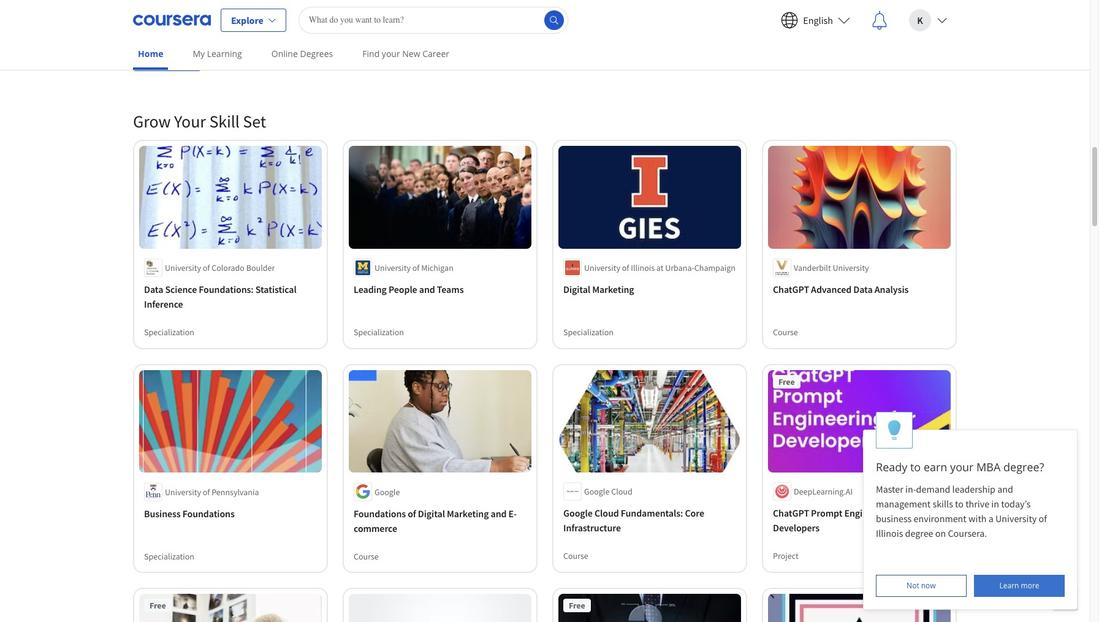 Task type: vqa. For each thing, say whether or not it's contained in the screenshot.
cloud corresponding to Google Cloud Fundamentals: Core Infrastructure
yes



Task type: describe. For each thing, give the bounding box(es) containing it.
0 vertical spatial to
[[911, 460, 921, 475]]

1 horizontal spatial free
[[569, 600, 585, 611]]

chatgpt for chatgpt prompt engineering for developers
[[773, 507, 809, 519]]

degree
[[905, 527, 934, 540]]

not now button
[[876, 575, 967, 597]]

of for pennsylvania
[[203, 486, 210, 497]]

chatgpt for chatgpt advanced data analysis
[[773, 283, 809, 295]]

university for people
[[375, 262, 411, 273]]

in-
[[906, 483, 917, 495]]

university of michigan
[[375, 262, 454, 273]]

digital marketing link
[[564, 282, 736, 296]]

urbana-
[[665, 262, 695, 273]]

michigan
[[421, 262, 454, 273]]

foundations of digital marketing and e- commerce
[[354, 507, 517, 534]]

earn
[[924, 460, 948, 475]]

k button
[[900, 0, 957, 40]]

0 vertical spatial marketing
[[592, 283, 634, 295]]

vanderbilt
[[794, 262, 831, 273]]

boulder
[[246, 262, 275, 273]]

show 4 more button
[[133, 49, 201, 71]]

business foundations link
[[144, 506, 317, 521]]

core
[[685, 507, 705, 519]]

foundations inside the foundations of digital marketing and e- commerce
[[354, 507, 406, 519]]

online degrees link
[[267, 40, 338, 67]]

statistical
[[256, 283, 297, 295]]

more inside button
[[171, 55, 191, 66]]

now
[[922, 581, 936, 591]]

google cloud
[[584, 486, 633, 497]]

2 data from the left
[[854, 283, 873, 295]]

and for foundations of digital marketing and e- commerce
[[491, 507, 507, 519]]

learning
[[207, 48, 242, 59]]

illinois inside "grow your skill set collection" "element"
[[631, 262, 655, 273]]

a
[[989, 513, 994, 525]]

university of pennsylvania
[[165, 486, 259, 497]]

cloud for google cloud fundamentals: core infrastructure
[[595, 507, 619, 519]]

k
[[918, 14, 923, 26]]

specialization for digital marketing
[[564, 327, 614, 338]]

commerce
[[354, 522, 397, 534]]

on
[[936, 527, 946, 540]]

alice element
[[863, 412, 1078, 610]]

pennsylvania
[[212, 486, 259, 497]]

demand
[[917, 483, 951, 495]]

ready
[[876, 460, 908, 475]]

find
[[363, 48, 380, 59]]

my learning
[[193, 48, 242, 59]]

skills
[[933, 498, 954, 510]]

to inside master in-demand leadership and management skills to thrive in today's business environment with a university of illinois degree on coursera.
[[955, 498, 964, 510]]

university for foundations
[[165, 486, 201, 497]]

my
[[193, 48, 205, 59]]

leading people and teams
[[354, 283, 464, 295]]

not now
[[907, 581, 936, 591]]

management
[[876, 498, 931, 510]]

teams
[[437, 283, 464, 295]]

my learning link
[[188, 40, 247, 67]]

of for illinois
[[622, 262, 629, 273]]

set
[[243, 110, 266, 132]]

data science foundations: statistical inference link
[[144, 282, 317, 311]]

1 horizontal spatial digital
[[564, 283, 591, 295]]

mba
[[977, 460, 1001, 475]]

help center image
[[1058, 591, 1073, 605]]

illinois inside master in-demand leadership and management skills to thrive in today's business environment with a university of illinois degree on coursera.
[[876, 527, 904, 540]]

champaign
[[695, 262, 736, 273]]

university of illinois at urbana-champaign
[[584, 262, 736, 273]]

explore
[[231, 14, 264, 26]]

learn more link
[[975, 575, 1065, 597]]

english button
[[772, 0, 860, 40]]

grow your skill set
[[133, 110, 266, 132]]

in
[[992, 498, 1000, 510]]

fundamentals:
[[621, 507, 683, 519]]

chatgpt advanced data analysis link
[[773, 282, 946, 296]]

show 4 more
[[143, 55, 191, 66]]

course for chatgpt advanced data analysis
[[773, 327, 798, 338]]

digital marketing
[[564, 283, 634, 295]]

ready to earn your mba degree?
[[876, 460, 1045, 475]]

inference
[[144, 298, 183, 310]]

e-
[[509, 507, 517, 519]]

google cloud fundamentals: core infrastructure link
[[564, 506, 736, 535]]

business
[[876, 513, 912, 525]]

chatgpt prompt engineering for developers
[[773, 507, 909, 534]]

4
[[165, 55, 170, 66]]

of for michigan
[[413, 262, 420, 273]]

of inside master in-demand leadership and management skills to thrive in today's business environment with a university of illinois degree on coursera.
[[1039, 513, 1047, 525]]

master
[[876, 483, 904, 495]]

prompt
[[811, 507, 843, 519]]



Task type: locate. For each thing, give the bounding box(es) containing it.
university up the science
[[165, 262, 201, 273]]

marketing inside the foundations of digital marketing and e- commerce
[[447, 507, 489, 519]]

google for google cloud fundamentals: core infrastructure
[[564, 507, 593, 519]]

0 horizontal spatial free
[[150, 600, 166, 611]]

course
[[144, 19, 169, 30], [564, 19, 589, 30], [773, 327, 798, 338], [354, 551, 379, 562], [564, 551, 589, 562]]

0 vertical spatial your
[[382, 48, 400, 59]]

free
[[779, 376, 795, 387], [150, 600, 166, 611], [569, 600, 585, 611]]

1 horizontal spatial illinois
[[876, 527, 904, 540]]

0 vertical spatial and
[[419, 283, 435, 295]]

online
[[272, 48, 298, 59]]

2 foundations from the left
[[354, 507, 406, 519]]

home
[[138, 48, 163, 59]]

and inside the foundations of digital marketing and e- commerce
[[491, 507, 507, 519]]

cloud
[[611, 486, 633, 497], [595, 507, 619, 519]]

science
[[165, 283, 197, 295]]

cloud up infrastructure
[[595, 507, 619, 519]]

learn more
[[1000, 581, 1040, 591]]

0 vertical spatial cloud
[[611, 486, 633, 497]]

master in-demand leadership and management skills to thrive in today's business environment with a university of illinois degree on coursera.
[[876, 483, 1049, 540]]

0 horizontal spatial and
[[419, 283, 435, 295]]

1 data from the left
[[144, 283, 163, 295]]

leading people and teams link
[[354, 282, 527, 296]]

specialization for data science foundations: statistical inference
[[144, 327, 194, 338]]

and inside master in-demand leadership and management skills to thrive in today's business environment with a university of illinois degree on coursera.
[[998, 483, 1014, 495]]

2 horizontal spatial free
[[779, 376, 795, 387]]

vanderbilt university
[[794, 262, 869, 273]]

deeplearning.ai
[[794, 486, 853, 497]]

1 foundations from the left
[[183, 507, 235, 519]]

lightbulb tip image
[[888, 420, 901, 441]]

illinois
[[631, 262, 655, 273], [876, 527, 904, 540]]

and for master in-demand leadership and management skills to thrive in today's business environment with a university of illinois degree on coursera.
[[998, 483, 1014, 495]]

more inside alice element
[[1021, 581, 1040, 591]]

data science foundations: statistical inference
[[144, 283, 297, 310]]

of for digital
[[408, 507, 416, 519]]

1 horizontal spatial and
[[491, 507, 507, 519]]

google inside google cloud fundamentals: core infrastructure
[[564, 507, 593, 519]]

0 horizontal spatial more
[[171, 55, 191, 66]]

project
[[773, 551, 799, 562]]

and left teams
[[419, 283, 435, 295]]

university up the people
[[375, 262, 411, 273]]

university of colorado boulder
[[165, 262, 275, 273]]

1 vertical spatial your
[[951, 460, 974, 475]]

more right learn
[[1021, 581, 1040, 591]]

chatgpt down vanderbilt
[[773, 283, 809, 295]]

data left analysis
[[854, 283, 873, 295]]

people
[[389, 283, 417, 295]]

data inside data science foundations: statistical inference
[[144, 283, 163, 295]]

digital inside the foundations of digital marketing and e- commerce
[[418, 507, 445, 519]]

0 horizontal spatial data
[[144, 283, 163, 295]]

with
[[969, 513, 987, 525]]

0 vertical spatial digital
[[564, 283, 591, 295]]

environment
[[914, 513, 967, 525]]

your
[[174, 110, 206, 132]]

university up "digital marketing"
[[584, 262, 621, 273]]

of
[[203, 262, 210, 273], [413, 262, 420, 273], [622, 262, 629, 273], [203, 486, 210, 497], [408, 507, 416, 519], [1039, 513, 1047, 525]]

0 horizontal spatial marketing
[[447, 507, 489, 519]]

google for google cloud
[[584, 486, 610, 497]]

2 vertical spatial and
[[491, 507, 507, 519]]

1 chatgpt from the top
[[773, 283, 809, 295]]

more right 4
[[171, 55, 191, 66]]

0 horizontal spatial foundations
[[183, 507, 235, 519]]

1 horizontal spatial foundations
[[354, 507, 406, 519]]

advanced
[[811, 283, 852, 295]]

1 vertical spatial and
[[998, 483, 1014, 495]]

1 vertical spatial illinois
[[876, 527, 904, 540]]

chatgpt
[[773, 283, 809, 295], [773, 507, 809, 519]]

1 vertical spatial to
[[955, 498, 964, 510]]

specialization for business foundations
[[144, 551, 194, 562]]

university up chatgpt advanced data analysis link
[[833, 262, 869, 273]]

business
[[144, 507, 181, 519]]

of inside the foundations of digital marketing and e- commerce
[[408, 507, 416, 519]]

0 vertical spatial chatgpt
[[773, 283, 809, 295]]

your inside alice element
[[951, 460, 974, 475]]

1 vertical spatial cloud
[[595, 507, 619, 519]]

chatgpt inside chatgpt prompt engineering for developers
[[773, 507, 809, 519]]

of for colorado
[[203, 262, 210, 273]]

not
[[907, 581, 920, 591]]

to left the earn
[[911, 460, 921, 475]]

university inside master in-demand leadership and management skills to thrive in today's business environment with a university of illinois degree on coursera.
[[996, 513, 1037, 525]]

skill
[[209, 110, 240, 132]]

0 horizontal spatial to
[[911, 460, 921, 475]]

engineering
[[845, 507, 895, 519]]

foundations down 'university of pennsylvania'
[[183, 507, 235, 519]]

and left e-
[[491, 507, 507, 519]]

course for google cloud fundamentals: core infrastructure
[[564, 551, 589, 562]]

chatgpt prompt engineering for developers link
[[773, 506, 946, 535]]

leadership
[[953, 483, 996, 495]]

home link
[[133, 40, 168, 70]]

university down today's
[[996, 513, 1037, 525]]

0 vertical spatial more
[[171, 55, 191, 66]]

1 vertical spatial chatgpt
[[773, 507, 809, 519]]

new
[[402, 48, 420, 59]]

google for google
[[375, 486, 400, 497]]

your
[[382, 48, 400, 59], [951, 460, 974, 475]]

degree?
[[1004, 460, 1045, 475]]

chatgpt advanced data analysis
[[773, 283, 909, 295]]

foundations:
[[199, 283, 254, 295]]

digital
[[564, 283, 591, 295], [418, 507, 445, 519]]

google cloud fundamentals: core infrastructure
[[564, 507, 705, 534]]

your up leadership
[[951, 460, 974, 475]]

more
[[171, 55, 191, 66], [1021, 581, 1040, 591]]

1 vertical spatial digital
[[418, 507, 445, 519]]

thrive
[[966, 498, 990, 510]]

0 horizontal spatial digital
[[418, 507, 445, 519]]

colorado
[[212, 262, 245, 273]]

1 horizontal spatial your
[[951, 460, 974, 475]]

for
[[897, 507, 909, 519]]

cloud up google cloud fundamentals: core infrastructure
[[611, 486, 633, 497]]

university for science
[[165, 262, 201, 273]]

What do you want to learn? text field
[[298, 6, 568, 33]]

course for foundations of digital marketing and e- commerce
[[354, 551, 379, 562]]

0 horizontal spatial your
[[382, 48, 400, 59]]

developers
[[773, 522, 820, 534]]

find your new career link
[[358, 40, 454, 67]]

grow
[[133, 110, 171, 132]]

1 horizontal spatial marketing
[[592, 283, 634, 295]]

1 vertical spatial more
[[1021, 581, 1040, 591]]

degrees
[[300, 48, 333, 59]]

foundations of digital marketing and e- commerce link
[[354, 506, 527, 535]]

to right skills
[[955, 498, 964, 510]]

at
[[657, 262, 664, 273]]

university up business foundations on the left bottom
[[165, 486, 201, 497]]

and up in
[[998, 483, 1014, 495]]

coursera image
[[133, 10, 211, 30]]

specialization
[[354, 19, 404, 30], [773, 19, 824, 30], [144, 327, 194, 338], [354, 327, 404, 338], [564, 327, 614, 338], [144, 551, 194, 562]]

2 chatgpt from the top
[[773, 507, 809, 519]]

foundations up commerce
[[354, 507, 406, 519]]

university
[[165, 262, 201, 273], [375, 262, 411, 273], [584, 262, 621, 273], [833, 262, 869, 273], [165, 486, 201, 497], [996, 513, 1037, 525]]

your inside 'link'
[[382, 48, 400, 59]]

data up inference
[[144, 283, 163, 295]]

to
[[911, 460, 921, 475], [955, 498, 964, 510]]

1 horizontal spatial more
[[1021, 581, 1040, 591]]

cloud inside google cloud fundamentals: core infrastructure
[[595, 507, 619, 519]]

2 horizontal spatial and
[[998, 483, 1014, 495]]

0 horizontal spatial illinois
[[631, 262, 655, 273]]

1 horizontal spatial to
[[955, 498, 964, 510]]

marketing down university of illinois at urbana-champaign
[[592, 283, 634, 295]]

marketing left e-
[[447, 507, 489, 519]]

illinois left the at
[[631, 262, 655, 273]]

learn
[[1000, 581, 1019, 591]]

recently viewed courses and specializations collection element
[[126, 0, 965, 91]]

leading
[[354, 283, 387, 295]]

0 vertical spatial illinois
[[631, 262, 655, 273]]

cloud for google cloud
[[611, 486, 633, 497]]

today's
[[1002, 498, 1031, 510]]

None search field
[[298, 6, 568, 33]]

1 vertical spatial marketing
[[447, 507, 489, 519]]

coursera.
[[948, 527, 987, 540]]

illinois down business
[[876, 527, 904, 540]]

grow your skill set collection element
[[126, 91, 965, 622]]

chatgpt up developers
[[773, 507, 809, 519]]

explore button
[[221, 8, 286, 32]]

find your new career
[[363, 48, 449, 59]]

career
[[423, 48, 449, 59]]

1 horizontal spatial data
[[854, 283, 873, 295]]

university for marketing
[[584, 262, 621, 273]]

online degrees
[[272, 48, 333, 59]]

infrastructure
[[564, 522, 621, 534]]

business foundations
[[144, 507, 235, 519]]

show
[[143, 55, 164, 66]]

specialization for leading people and teams
[[354, 327, 404, 338]]

analysis
[[875, 283, 909, 295]]

your right find
[[382, 48, 400, 59]]



